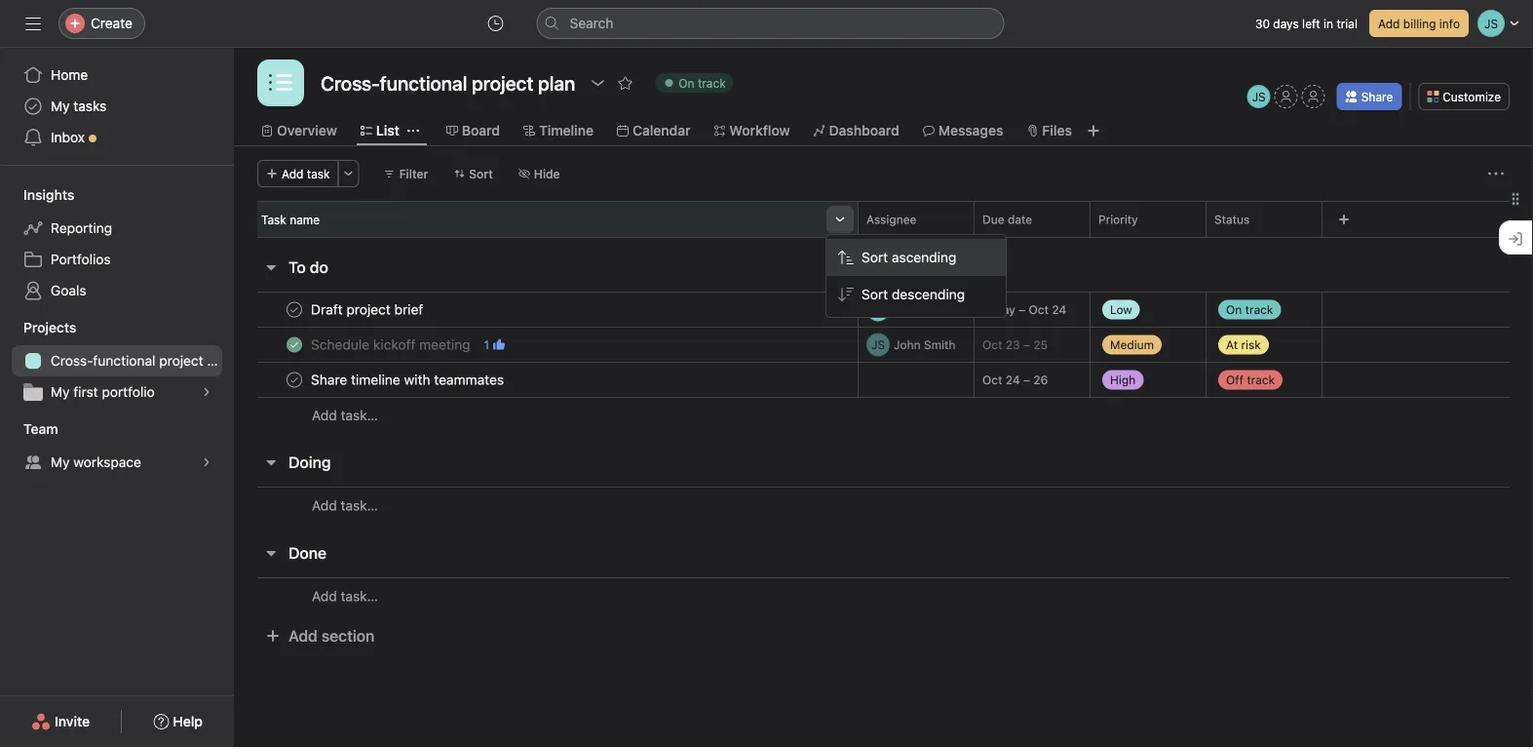 Task type: vqa. For each thing, say whether or not it's contained in the screenshot.
brad
no



Task type: locate. For each thing, give the bounding box(es) containing it.
projects element
[[0, 310, 234, 412]]

js down sort descending
[[872, 303, 886, 316]]

on track up risk
[[1227, 303, 1274, 316]]

completed image
[[283, 333, 306, 356]]

js right details image
[[872, 338, 886, 352]]

24 right today
[[1053, 303, 1067, 316]]

Draft project brief text field
[[307, 300, 429, 319]]

2 vertical spatial collapse task list for this section image
[[263, 545, 279, 561]]

2 vertical spatial oct
[[983, 373, 1003, 387]]

completed checkbox for oct 23
[[283, 333, 306, 356]]

js for today – oct 24
[[872, 303, 886, 316]]

add task… up section
[[312, 588, 378, 604]]

add left section
[[289, 627, 318, 645]]

30
[[1256, 17, 1271, 30]]

completed checkbox down completed image
[[283, 368, 306, 392]]

add task… button down add a task to this section image at the bottom left of the page
[[312, 495, 378, 516]]

2 vertical spatial add task…
[[312, 588, 378, 604]]

completed image inside share timeline with teammates cell
[[283, 368, 306, 392]]

Completed checkbox
[[283, 333, 306, 356], [283, 368, 306, 392]]

1 vertical spatial add task… row
[[234, 487, 1534, 524]]

search button
[[537, 8, 1005, 39]]

1 vertical spatial add task… button
[[312, 495, 378, 516]]

0 horizontal spatial on track
[[679, 76, 726, 90]]

1 horizontal spatial on track
[[1227, 303, 1274, 316]]

see details, my first portfolio image
[[201, 386, 213, 398]]

0 vertical spatial collapse task list for this section image
[[263, 259, 279, 275]]

timeline
[[539, 122, 594, 138]]

1 vertical spatial track
[[1246, 303, 1274, 316]]

1 john smith from the top
[[894, 303, 956, 316]]

2 smith from the top
[[924, 338, 956, 352]]

2 add task… from the top
[[312, 497, 378, 513]]

24 left 26
[[1006, 373, 1021, 387]]

1 vertical spatial task…
[[341, 497, 378, 513]]

0 vertical spatial my
[[51, 98, 70, 114]]

row containing task name
[[234, 201, 1534, 237]]

name
[[290, 213, 320, 226]]

add section button
[[257, 618, 383, 653]]

oct left "23"
[[983, 338, 1003, 352]]

medium button
[[1091, 327, 1206, 362]]

track up at risk dropdown button
[[1246, 303, 1274, 316]]

goals link
[[12, 275, 222, 306]]

risk
[[1242, 338, 1262, 352]]

None text field
[[316, 65, 581, 100]]

my down team
[[51, 454, 70, 470]]

oct 24 – 26
[[983, 373, 1049, 387]]

2 vertical spatial track
[[1248, 373, 1276, 387]]

john for oct 23 – 25
[[894, 338, 921, 352]]

overview
[[277, 122, 337, 138]]

add up doing
[[312, 407, 337, 423]]

my first portfolio
[[51, 384, 155, 400]]

2 add task… button from the top
[[312, 495, 378, 516]]

1 horizontal spatial 24
[[1053, 303, 1067, 316]]

add to starred image
[[618, 75, 633, 91]]

add task… inside header to do "tree grid"
[[312, 407, 378, 423]]

share button
[[1338, 83, 1403, 110]]

info
[[1440, 17, 1461, 30]]

team
[[23, 421, 58, 437]]

1 vertical spatial js
[[872, 303, 886, 316]]

1 vertical spatial smith
[[924, 338, 956, 352]]

1 vertical spatial completed image
[[283, 368, 306, 392]]

more actions image
[[343, 168, 355, 179]]

2 john from the top
[[894, 338, 921, 352]]

john for today – oct 24
[[894, 303, 921, 316]]

share
[[1362, 90, 1394, 103]]

– right today
[[1019, 303, 1026, 316]]

create button
[[59, 8, 145, 39]]

task… down add a task to this section image at the bottom left of the page
[[341, 497, 378, 513]]

0 horizontal spatial 24
[[1006, 373, 1021, 387]]

2 task… from the top
[[341, 497, 378, 513]]

1 my from the top
[[51, 98, 70, 114]]

1 vertical spatial john smith
[[894, 338, 956, 352]]

completed image down completed image
[[283, 368, 306, 392]]

0 vertical spatial add task… button
[[312, 405, 378, 426]]

– left 26
[[1024, 373, 1031, 387]]

add section
[[289, 627, 375, 645]]

0 vertical spatial completed image
[[283, 298, 306, 321]]

1 vertical spatial add task…
[[312, 497, 378, 513]]

row
[[234, 201, 1534, 237], [257, 236, 1511, 238], [234, 292, 1534, 328], [234, 327, 1534, 363], [234, 362, 1534, 398]]

2 vertical spatial sort
[[862, 286, 889, 302]]

1 john from the top
[[894, 303, 921, 316]]

1 horizontal spatial on
[[1227, 303, 1243, 316]]

my
[[51, 98, 70, 114], [51, 384, 70, 400], [51, 454, 70, 470]]

0 vertical spatial js
[[1253, 90, 1267, 103]]

2 completed image from the top
[[283, 368, 306, 392]]

move tasks between sections image
[[800, 339, 811, 351]]

insights
[[23, 187, 74, 203]]

1 collapse task list for this section image from the top
[[263, 259, 279, 275]]

search list box
[[537, 8, 1005, 39]]

0 vertical spatial on
[[679, 76, 695, 90]]

on up calendar
[[679, 76, 695, 90]]

0 vertical spatial add task…
[[312, 407, 378, 423]]

Share timeline with teammates text field
[[307, 370, 510, 390]]

3 my from the top
[[51, 454, 70, 470]]

track inside on track dropdown button
[[1246, 303, 1274, 316]]

add task… button
[[312, 405, 378, 426], [312, 495, 378, 516], [312, 586, 378, 607]]

oct for oct 23 – 25
[[983, 338, 1003, 352]]

1 add task… from the top
[[312, 407, 378, 423]]

2 john smith from the top
[[894, 338, 956, 352]]

0 vertical spatial completed checkbox
[[283, 333, 306, 356]]

collapse task list for this section image left "to"
[[263, 259, 279, 275]]

oct down 'oct 23 – 25' at the top right of page
[[983, 373, 1003, 387]]

2 add task… row from the top
[[234, 487, 1534, 524]]

high button
[[1091, 362, 1206, 397]]

1 vertical spatial on
[[1227, 303, 1243, 316]]

on up at
[[1227, 303, 1243, 316]]

1 completed checkbox from the top
[[283, 333, 306, 356]]

track inside off track popup button
[[1248, 373, 1276, 387]]

add task… row
[[234, 397, 1534, 433], [234, 487, 1534, 524], [234, 577, 1534, 614]]

1 vertical spatial on track
[[1227, 303, 1274, 316]]

2 completed checkbox from the top
[[283, 368, 306, 392]]

task… up add a task to this section image at the bottom left of the page
[[341, 407, 378, 423]]

completed image for today – oct 24
[[283, 298, 306, 321]]

details image
[[835, 339, 846, 351]]

cross-functional project plan
[[51, 353, 234, 369]]

sort ascending menu item
[[827, 239, 1006, 276]]

on inside popup button
[[679, 76, 695, 90]]

0 vertical spatial sort
[[469, 167, 493, 180]]

oct
[[1029, 303, 1049, 316], [983, 338, 1003, 352], [983, 373, 1003, 387]]

plan
[[207, 353, 234, 369]]

1 vertical spatial john
[[894, 338, 921, 352]]

0 horizontal spatial on
[[679, 76, 695, 90]]

add task… down add a task to this section image at the bottom left of the page
[[312, 497, 378, 513]]

due
[[983, 213, 1005, 226]]

tasks
[[73, 98, 107, 114]]

my left tasks
[[51, 98, 70, 114]]

row down details image
[[234, 362, 1534, 398]]

1 task… from the top
[[341, 407, 378, 423]]

draft project brief cell
[[234, 292, 859, 328]]

done
[[289, 544, 327, 562]]

task
[[261, 213, 287, 226]]

billing
[[1404, 17, 1437, 30]]

sort inside dropdown button
[[469, 167, 493, 180]]

1 smith from the top
[[924, 303, 956, 316]]

2 vertical spatial add task… button
[[312, 586, 378, 607]]

add billing info button
[[1370, 10, 1470, 37]]

goals
[[51, 282, 86, 298]]

0 vertical spatial task…
[[341, 407, 378, 423]]

track for oct 24 – 26
[[1248, 373, 1276, 387]]

my left the "first"
[[51, 384, 70, 400]]

0 vertical spatial john smith
[[894, 303, 956, 316]]

completed checkbox inside schedule kickoff meeting cell
[[283, 333, 306, 356]]

row up sort ascending
[[234, 201, 1534, 237]]

show options image
[[947, 214, 959, 225]]

– left 25
[[1024, 338, 1031, 352]]

home link
[[12, 59, 222, 91]]

smith for oct 23 – 25
[[924, 338, 956, 352]]

my inside projects element
[[51, 384, 70, 400]]

collapse task list for this section image left done button
[[263, 545, 279, 561]]

add inside button
[[289, 627, 318, 645]]

portfolios link
[[12, 244, 222, 275]]

1 vertical spatial my
[[51, 384, 70, 400]]

status
[[1215, 213, 1250, 226]]

add down doing
[[312, 497, 337, 513]]

1 vertical spatial completed checkbox
[[283, 368, 306, 392]]

1 vertical spatial sort
[[862, 249, 889, 265]]

john
[[894, 303, 921, 316], [894, 338, 921, 352]]

my inside teams element
[[51, 454, 70, 470]]

sort down board
[[469, 167, 493, 180]]

3 collapse task list for this section image from the top
[[263, 545, 279, 561]]

my tasks
[[51, 98, 107, 114]]

–
[[1019, 303, 1026, 316], [1024, 338, 1031, 352], [1024, 373, 1031, 387]]

share timeline with teammates cell
[[234, 362, 859, 398]]

collapse task list for this section image left doing
[[263, 454, 279, 470]]

sort inside menu item
[[862, 249, 889, 265]]

1 add task… row from the top
[[234, 397, 1534, 433]]

2 my from the top
[[51, 384, 70, 400]]

js inside js button
[[1253, 90, 1267, 103]]

2 vertical spatial add task… row
[[234, 577, 1534, 614]]

completed checkbox inside share timeline with teammates cell
[[283, 368, 306, 392]]

3 add task… button from the top
[[312, 586, 378, 607]]

task name
[[261, 213, 320, 226]]

sort for sort descending
[[862, 286, 889, 302]]

to do button
[[289, 250, 329, 285]]

add task… up add a task to this section image at the bottom left of the page
[[312, 407, 378, 423]]

row down sort descending
[[234, 327, 1534, 363]]

0 vertical spatial track
[[698, 76, 726, 90]]

2 collapse task list for this section image from the top
[[263, 454, 279, 470]]

1 completed image from the top
[[283, 298, 306, 321]]

track up workflow link
[[698, 76, 726, 90]]

1 vertical spatial collapse task list for this section image
[[263, 454, 279, 470]]

completed checkbox for oct 24
[[283, 368, 306, 392]]

my inside global element
[[51, 98, 70, 114]]

header to do tree grid
[[234, 292, 1534, 433]]

portfolios
[[51, 251, 111, 267]]

section
[[322, 627, 375, 645]]

completed image
[[283, 298, 306, 321], [283, 368, 306, 392]]

completed image inside draft project brief cell
[[283, 298, 306, 321]]

track right off
[[1248, 373, 1276, 387]]

add
[[1379, 17, 1401, 30], [282, 167, 304, 180], [312, 407, 337, 423], [312, 497, 337, 513], [312, 588, 337, 604], [289, 627, 318, 645]]

low
[[1111, 303, 1133, 316]]

0 vertical spatial on track
[[679, 76, 726, 90]]

first
[[73, 384, 98, 400]]

messages link
[[923, 120, 1004, 141]]

on inside dropdown button
[[1227, 303, 1243, 316]]

2 vertical spatial js
[[872, 338, 886, 352]]

3 add task… row from the top
[[234, 577, 1534, 614]]

sort down assignee
[[862, 249, 889, 265]]

task… up section
[[341, 588, 378, 604]]

done button
[[289, 535, 327, 570]]

list image
[[269, 71, 293, 95]]

add inside header to do "tree grid"
[[312, 407, 337, 423]]

track for today – oct 24
[[1246, 303, 1274, 316]]

1
[[484, 338, 490, 352]]

functional
[[93, 353, 156, 369]]

2 vertical spatial –
[[1024, 373, 1031, 387]]

assignee
[[867, 213, 917, 226]]

my tasks link
[[12, 91, 222, 122]]

track
[[698, 76, 726, 90], [1246, 303, 1274, 316], [1248, 373, 1276, 387]]

js down 30
[[1253, 90, 1267, 103]]

portfolio
[[102, 384, 155, 400]]

sort down sort ascending
[[862, 286, 889, 302]]

add task… button for 1st collapse task list for this section icon from the bottom of the page
[[312, 586, 378, 607]]

3 task… from the top
[[341, 588, 378, 604]]

add task… button up section
[[312, 586, 378, 607]]

completed checkbox down completed checkbox
[[283, 333, 306, 356]]

js for oct 23 – 25
[[872, 338, 886, 352]]

on track up calendar
[[679, 76, 726, 90]]

2 vertical spatial task…
[[341, 588, 378, 604]]

completed image up completed image
[[283, 298, 306, 321]]

1 button
[[480, 335, 509, 354]]

add task… row for 1st collapse task list for this section icon from the bottom of the page
[[234, 577, 1534, 614]]

descending
[[892, 286, 966, 302]]

0 vertical spatial smith
[[924, 303, 956, 316]]

my workspace link
[[12, 447, 222, 478]]

0 vertical spatial john
[[894, 303, 921, 316]]

2 vertical spatial my
[[51, 454, 70, 470]]

add task…
[[312, 407, 378, 423], [312, 497, 378, 513], [312, 588, 378, 604]]

0 vertical spatial add task… row
[[234, 397, 1534, 433]]

show options image
[[590, 75, 606, 91]]

1 vertical spatial oct
[[983, 338, 1003, 352]]

30 days left in trial
[[1256, 17, 1358, 30]]

oct up 25
[[1029, 303, 1049, 316]]

smith
[[924, 303, 956, 316], [924, 338, 956, 352]]

cross-functional project plan link
[[12, 345, 234, 376]]

1 vertical spatial –
[[1024, 338, 1031, 352]]

sort
[[469, 167, 493, 180], [862, 249, 889, 265], [862, 286, 889, 302]]

1 vertical spatial 24
[[1006, 373, 1021, 387]]

row up details image
[[234, 292, 1534, 328]]

add task… button up add a task to this section image at the bottom left of the page
[[312, 405, 378, 426]]

on
[[679, 76, 695, 90], [1227, 303, 1243, 316]]

collapse task list for this section image
[[263, 259, 279, 275], [263, 454, 279, 470], [263, 545, 279, 561]]



Task type: describe. For each thing, give the bounding box(es) containing it.
cross-
[[51, 353, 93, 369]]

add task button
[[257, 160, 339, 187]]

row containing 1
[[234, 327, 1534, 363]]

high
[[1111, 373, 1136, 387]]

sort for sort ascending
[[862, 249, 889, 265]]

on track inside dropdown button
[[1227, 303, 1274, 316]]

left
[[1303, 17, 1321, 30]]

23
[[1006, 338, 1021, 352]]

0 vertical spatial 24
[[1053, 303, 1067, 316]]

off
[[1227, 373, 1244, 387]]

customize
[[1444, 90, 1502, 103]]

projects button
[[0, 318, 76, 337]]

workspace
[[73, 454, 141, 470]]

overview link
[[261, 120, 337, 141]]

history image
[[488, 16, 504, 31]]

on track button
[[1207, 292, 1322, 327]]

inbox link
[[12, 122, 222, 153]]

oct 23 – 25
[[983, 338, 1048, 352]]

customize button
[[1419, 83, 1511, 110]]

show sort options image
[[835, 214, 846, 225]]

3 add task… from the top
[[312, 588, 378, 604]]

see details, my workspace image
[[201, 456, 213, 468]]

row containing oct 24
[[234, 362, 1534, 398]]

inbox
[[51, 129, 85, 145]]

schedule kickoff meeting cell
[[234, 327, 859, 363]]

search
[[570, 15, 614, 31]]

add left billing
[[1379, 17, 1401, 30]]

days
[[1274, 17, 1300, 30]]

john smith for oct
[[894, 338, 956, 352]]

john smith for today
[[894, 303, 956, 316]]

js button
[[1248, 85, 1271, 108]]

board
[[462, 122, 500, 138]]

global element
[[0, 48, 234, 165]]

reporting
[[51, 220, 112, 236]]

1 add task… button from the top
[[312, 405, 378, 426]]

oct for oct 24 – 26
[[983, 373, 1003, 387]]

sort descending
[[862, 286, 966, 302]]

26
[[1034, 373, 1049, 387]]

in
[[1324, 17, 1334, 30]]

hide sidebar image
[[25, 16, 41, 31]]

add left task
[[282, 167, 304, 180]]

my for my first portfolio
[[51, 384, 70, 400]]

sort button
[[445, 160, 502, 187]]

ascending
[[892, 249, 957, 265]]

today – oct 24
[[983, 303, 1067, 316]]

add tab image
[[1086, 123, 1102, 138]]

help
[[173, 713, 203, 729]]

invite
[[55, 713, 90, 729]]

doing
[[289, 453, 331, 472]]

add field image
[[1339, 214, 1351, 225]]

invite button
[[19, 704, 103, 739]]

off track
[[1227, 373, 1276, 387]]

insights button
[[0, 185, 74, 205]]

filter
[[399, 167, 428, 180]]

help button
[[141, 704, 215, 739]]

create
[[91, 15, 133, 31]]

collapse task list for this section image for doing
[[263, 454, 279, 470]]

on track button
[[647, 69, 743, 97]]

row down assignee
[[257, 236, 1511, 238]]

add up add section button
[[312, 588, 337, 604]]

dashboard link
[[814, 120, 900, 141]]

more actions image
[[1489, 166, 1505, 181]]

track inside on track popup button
[[698, 76, 726, 90]]

priority
[[1099, 213, 1139, 226]]

messages
[[939, 122, 1004, 138]]

smith for today – oct 24
[[924, 303, 956, 316]]

add task… row for doing's collapse task list for this section icon
[[234, 487, 1534, 524]]

workflow
[[730, 122, 790, 138]]

tab actions image
[[407, 125, 419, 137]]

home
[[51, 67, 88, 83]]

– for oct 23
[[1024, 338, 1031, 352]]

at risk button
[[1207, 327, 1322, 362]]

today
[[983, 303, 1016, 316]]

medium
[[1111, 338, 1155, 352]]

do
[[310, 258, 329, 276]]

off track button
[[1207, 362, 1322, 397]]

date
[[1008, 213, 1033, 226]]

due date
[[983, 213, 1033, 226]]

sort for sort
[[469, 167, 493, 180]]

insights element
[[0, 177, 234, 310]]

files
[[1043, 122, 1073, 138]]

sort ascending
[[862, 249, 957, 265]]

at risk
[[1227, 338, 1262, 352]]

task… inside header to do "tree grid"
[[341, 407, 378, 423]]

my for my tasks
[[51, 98, 70, 114]]

to do
[[289, 258, 329, 276]]

team button
[[0, 419, 58, 439]]

Completed checkbox
[[283, 298, 306, 321]]

trial
[[1337, 17, 1358, 30]]

list
[[376, 122, 400, 138]]

to
[[289, 258, 306, 276]]

project
[[159, 353, 204, 369]]

filter button
[[375, 160, 437, 187]]

task
[[307, 167, 330, 180]]

files link
[[1027, 120, 1073, 141]]

add task… button for doing's collapse task list for this section icon
[[312, 495, 378, 516]]

my for my workspace
[[51, 454, 70, 470]]

reporting link
[[12, 213, 222, 244]]

add billing info
[[1379, 17, 1461, 30]]

timeline link
[[524, 120, 594, 141]]

on track inside popup button
[[679, 76, 726, 90]]

my first portfolio link
[[12, 376, 222, 408]]

doing button
[[289, 445, 331, 480]]

0 vertical spatial –
[[1019, 303, 1026, 316]]

add task
[[282, 167, 330, 180]]

Schedule kickoff meeting text field
[[307, 335, 476, 354]]

board link
[[446, 120, 500, 141]]

collapse task list for this section image for to do
[[263, 259, 279, 275]]

completed image for oct 24 – 26
[[283, 368, 306, 392]]

row containing js
[[234, 292, 1534, 328]]

add a task to this section image
[[341, 454, 356, 470]]

workflow link
[[714, 120, 790, 141]]

teams element
[[0, 412, 234, 482]]

projects
[[23, 319, 76, 335]]

25
[[1034, 338, 1048, 352]]

0 vertical spatial oct
[[1029, 303, 1049, 316]]

– for oct 24
[[1024, 373, 1031, 387]]



